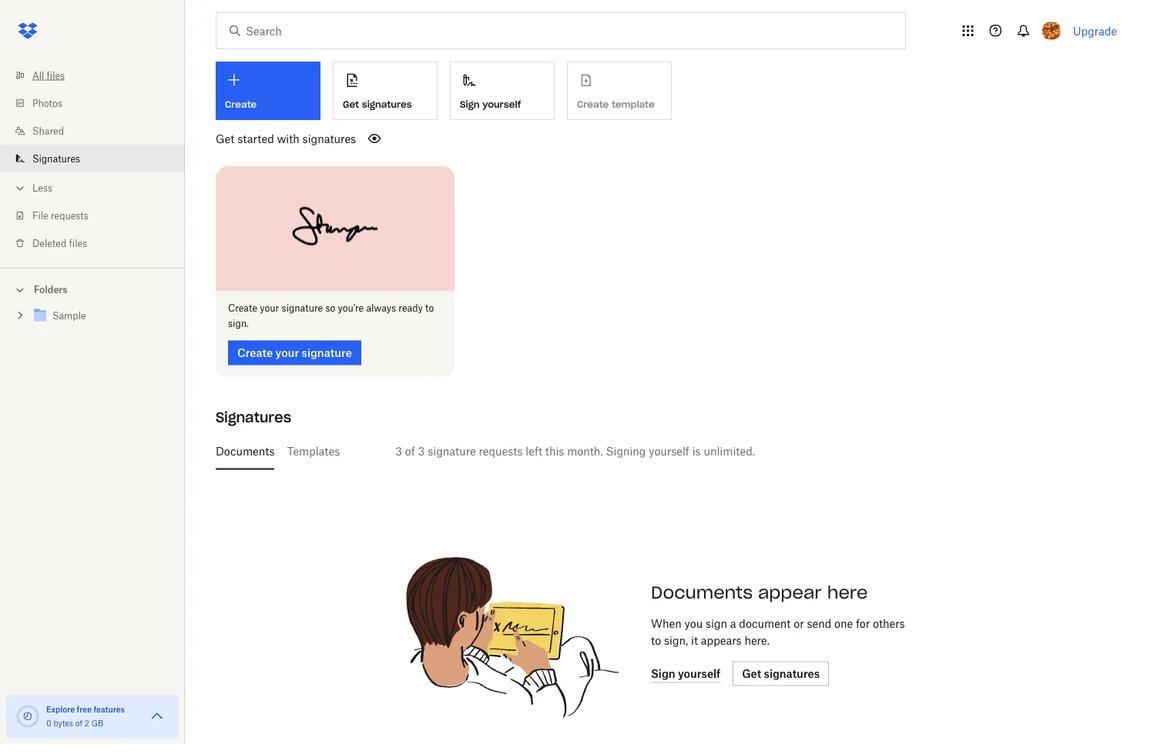 Task type: vqa. For each thing, say whether or not it's contained in the screenshot.
Personal account
no



Task type: describe. For each thing, give the bounding box(es) containing it.
here
[[827, 582, 868, 604]]

signatures link
[[12, 145, 185, 173]]

requests inside list
[[51, 210, 88, 221]]

1 vertical spatial get
[[216, 132, 234, 145]]

get started with signatures
[[216, 132, 356, 145]]

gb
[[91, 719, 103, 729]]

1 vertical spatial get signatures
[[742, 668, 820, 681]]

0
[[46, 719, 51, 729]]

here.
[[745, 635, 770, 648]]

this
[[545, 445, 564, 458]]

documents appear here
[[651, 582, 868, 604]]

sample
[[52, 310, 86, 322]]

all
[[32, 70, 44, 81]]

documents for documents
[[216, 445, 275, 458]]

all files link
[[12, 62, 185, 89]]

month.
[[567, 445, 603, 458]]

documents tab
[[216, 433, 275, 470]]

so
[[325, 303, 335, 314]]

1 vertical spatial signatures
[[302, 132, 356, 145]]

or
[[794, 618, 804, 631]]

sample link
[[31, 306, 173, 327]]

1 horizontal spatial sign yourself button
[[651, 665, 720, 684]]

quota usage element
[[15, 705, 40, 730]]

one
[[834, 618, 853, 631]]

0 vertical spatial yourself
[[482, 98, 521, 110]]

1 vertical spatial yourself
[[649, 445, 689, 458]]

0 horizontal spatial get signatures button
[[333, 62, 438, 120]]

upgrade link
[[1073, 24, 1117, 37]]

list containing all files
[[0, 52, 185, 268]]

2 vertical spatial yourself
[[678, 668, 720, 681]]

files for deleted files
[[69, 238, 87, 249]]

always
[[366, 303, 396, 314]]

sign.
[[228, 318, 249, 330]]

appear
[[758, 582, 822, 604]]

1 vertical spatial get signatures button
[[733, 662, 829, 687]]

templates
[[287, 445, 340, 458]]

sign,
[[664, 635, 688, 648]]

signatures inside list item
[[32, 153, 80, 164]]

explore free features 0 bytes of 2 gb
[[46, 705, 125, 729]]

file requests
[[32, 210, 88, 221]]

1 vertical spatial sign
[[651, 668, 675, 681]]

explore
[[46, 705, 75, 715]]

started
[[237, 132, 274, 145]]

2 vertical spatial signature
[[428, 445, 476, 458]]

send
[[807, 618, 831, 631]]

2
[[85, 719, 89, 729]]

create your signature button
[[228, 341, 361, 366]]

unlimited.
[[704, 445, 755, 458]]

document
[[739, 618, 791, 631]]

of inside explore free features 0 bytes of 2 gb
[[75, 719, 82, 729]]

with
[[277, 132, 300, 145]]



Task type: locate. For each thing, give the bounding box(es) containing it.
1 vertical spatial sign yourself
[[651, 668, 720, 681]]

to inside "when you sign a document or send one for others to sign, it appears here."
[[651, 635, 661, 648]]

create up sign.
[[228, 303, 257, 314]]

0 vertical spatial documents
[[216, 445, 275, 458]]

sign yourself inside button
[[460, 98, 521, 110]]

photos link
[[12, 89, 185, 117]]

shared
[[32, 125, 64, 137]]

tab list containing documents
[[216, 433, 1123, 470]]

2 3 from the left
[[418, 445, 425, 458]]

0 horizontal spatial signatures
[[32, 153, 80, 164]]

2 vertical spatial signatures
[[764, 668, 820, 681]]

0 vertical spatial your
[[260, 303, 279, 314]]

when you sign a document or send one for others to sign, it appears here.
[[651, 618, 905, 648]]

0 vertical spatial sign yourself
[[460, 98, 521, 110]]

0 horizontal spatial sign
[[460, 98, 480, 110]]

features
[[94, 705, 125, 715]]

files right deleted
[[69, 238, 87, 249]]

when
[[651, 618, 682, 631]]

less image
[[12, 181, 28, 196]]

signature inside the "create your signature" button
[[302, 347, 352, 360]]

1 horizontal spatial files
[[69, 238, 87, 249]]

0 vertical spatial create
[[225, 99, 257, 111]]

signature for create your signature so you're always ready to sign.
[[282, 303, 323, 314]]

sign
[[706, 618, 727, 631]]

less
[[32, 182, 52, 194]]

Search in folder "Dropbox" text field
[[246, 22, 874, 39]]

1 horizontal spatial documents
[[651, 582, 753, 604]]

you're
[[338, 303, 364, 314]]

0 horizontal spatial 3
[[395, 445, 402, 458]]

documents left templates
[[216, 445, 275, 458]]

tab list
[[216, 433, 1123, 470]]

1 vertical spatial sign yourself button
[[651, 665, 720, 684]]

to right ready
[[425, 303, 434, 314]]

0 vertical spatial of
[[405, 445, 415, 458]]

1 horizontal spatial get signatures button
[[733, 662, 829, 687]]

others
[[873, 618, 905, 631]]

0 horizontal spatial documents
[[216, 445, 275, 458]]

appears
[[701, 635, 742, 648]]

1 horizontal spatial requests
[[479, 445, 523, 458]]

1 horizontal spatial get
[[343, 98, 359, 110]]

create down sign.
[[237, 347, 273, 360]]

documents up 'you'
[[651, 582, 753, 604]]

files for all files
[[47, 70, 65, 81]]

0 horizontal spatial sign yourself button
[[450, 62, 555, 120]]

0 vertical spatial requests
[[51, 210, 88, 221]]

1 horizontal spatial signatures
[[362, 98, 412, 110]]

signing
[[606, 445, 646, 458]]

signatures
[[32, 153, 80, 164], [216, 409, 291, 427]]

0 vertical spatial sign
[[460, 98, 480, 110]]

3 of 3 signature requests left this month. signing yourself is unlimited.
[[395, 445, 755, 458]]

2 horizontal spatial get
[[742, 668, 761, 681]]

0 horizontal spatial get
[[216, 132, 234, 145]]

1 horizontal spatial 3
[[418, 445, 425, 458]]

bytes
[[53, 719, 73, 729]]

to inside create your signature so you're always ready to sign.
[[425, 303, 434, 314]]

requests
[[51, 210, 88, 221], [479, 445, 523, 458]]

get up get started with signatures
[[343, 98, 359, 110]]

upgrade
[[1073, 24, 1117, 37]]

1 vertical spatial your
[[275, 347, 299, 360]]

0 horizontal spatial files
[[47, 70, 65, 81]]

folders
[[34, 284, 67, 296]]

1 vertical spatial to
[[651, 635, 661, 648]]

account menu image
[[1042, 22, 1061, 40]]

1 vertical spatial files
[[69, 238, 87, 249]]

signature
[[282, 303, 323, 314], [302, 347, 352, 360], [428, 445, 476, 458]]

signatures
[[362, 98, 412, 110], [302, 132, 356, 145], [764, 668, 820, 681]]

1 vertical spatial of
[[75, 719, 82, 729]]

it
[[691, 635, 698, 648]]

0 vertical spatial to
[[425, 303, 434, 314]]

create inside popup button
[[225, 99, 257, 111]]

to down when
[[651, 635, 661, 648]]

2 vertical spatial get
[[742, 668, 761, 681]]

yourself
[[482, 98, 521, 110], [649, 445, 689, 458], [678, 668, 720, 681]]

1 horizontal spatial of
[[405, 445, 415, 458]]

sign yourself button
[[450, 62, 555, 120], [651, 665, 720, 684]]

documents
[[216, 445, 275, 458], [651, 582, 753, 604]]

your down create your signature so you're always ready to sign.
[[275, 347, 299, 360]]

1 horizontal spatial signatures
[[216, 409, 291, 427]]

your
[[260, 303, 279, 314], [275, 347, 299, 360]]

0 vertical spatial signatures
[[362, 98, 412, 110]]

for
[[856, 618, 870, 631]]

file requests link
[[12, 202, 185, 230]]

left
[[526, 445, 542, 458]]

get down here. at the right of page
[[742, 668, 761, 681]]

1 horizontal spatial to
[[651, 635, 661, 648]]

signature for create your signature
[[302, 347, 352, 360]]

free
[[77, 705, 92, 715]]

1 horizontal spatial sign yourself
[[651, 668, 720, 681]]

signatures list item
[[0, 145, 185, 173]]

photos
[[32, 97, 62, 109]]

your up the "create your signature" button
[[260, 303, 279, 314]]

create for create your signature
[[237, 347, 273, 360]]

1 vertical spatial create
[[228, 303, 257, 314]]

your for create your signature
[[275, 347, 299, 360]]

requests left left
[[479, 445, 523, 458]]

deleted
[[32, 238, 66, 249]]

2 vertical spatial create
[[237, 347, 273, 360]]

to
[[425, 303, 434, 314], [651, 635, 661, 648]]

ready
[[399, 303, 423, 314]]

dropbox image
[[12, 15, 43, 46]]

0 horizontal spatial signatures
[[302, 132, 356, 145]]

create
[[225, 99, 257, 111], [228, 303, 257, 314], [237, 347, 273, 360]]

create inside button
[[237, 347, 273, 360]]

create up started
[[225, 99, 257, 111]]

get
[[343, 98, 359, 110], [216, 132, 234, 145], [742, 668, 761, 681]]

files
[[47, 70, 65, 81], [69, 238, 87, 249]]

shared link
[[12, 117, 185, 145]]

1 vertical spatial signature
[[302, 347, 352, 360]]

create for create
[[225, 99, 257, 111]]

your inside button
[[275, 347, 299, 360]]

create inside create your signature so you're always ready to sign.
[[228, 303, 257, 314]]

create for create your signature so you're always ready to sign.
[[228, 303, 257, 314]]

of
[[405, 445, 415, 458], [75, 719, 82, 729]]

0 vertical spatial files
[[47, 70, 65, 81]]

sign
[[460, 98, 480, 110], [651, 668, 675, 681]]

get signatures
[[343, 98, 412, 110], [742, 668, 820, 681]]

0 vertical spatial get signatures button
[[333, 62, 438, 120]]

0 horizontal spatial sign yourself
[[460, 98, 521, 110]]

sign yourself
[[460, 98, 521, 110], [651, 668, 720, 681]]

0 vertical spatial signature
[[282, 303, 323, 314]]

signatures down shared
[[32, 153, 80, 164]]

you
[[684, 618, 703, 631]]

signature inside create your signature so you're always ready to sign.
[[282, 303, 323, 314]]

folders button
[[0, 278, 185, 301]]

3
[[395, 445, 402, 458], [418, 445, 425, 458]]

0 vertical spatial sign yourself button
[[450, 62, 555, 120]]

documents for documents appear here
[[651, 582, 753, 604]]

list
[[0, 52, 185, 268]]

0 vertical spatial get signatures
[[343, 98, 412, 110]]

2 horizontal spatial signatures
[[764, 668, 820, 681]]

1 vertical spatial documents
[[651, 582, 753, 604]]

create your signature so you're always ready to sign.
[[228, 303, 434, 330]]

a
[[730, 618, 736, 631]]

get signatures button
[[333, 62, 438, 120], [733, 662, 829, 687]]

1 vertical spatial requests
[[479, 445, 523, 458]]

signatures up the documents 'tab'
[[216, 409, 291, 427]]

deleted files link
[[12, 230, 185, 257]]

your for create your signature so you're always ready to sign.
[[260, 303, 279, 314]]

0 horizontal spatial of
[[75, 719, 82, 729]]

templates tab
[[287, 433, 340, 470]]

is
[[692, 445, 701, 458]]

0 horizontal spatial requests
[[51, 210, 88, 221]]

requests right file
[[51, 210, 88, 221]]

1 3 from the left
[[395, 445, 402, 458]]

your inside create your signature so you're always ready to sign.
[[260, 303, 279, 314]]

files right all
[[47, 70, 65, 81]]

deleted files
[[32, 238, 87, 249]]

1 horizontal spatial sign
[[651, 668, 675, 681]]

create button
[[216, 62, 320, 120]]

all files
[[32, 70, 65, 81]]

1 vertical spatial signatures
[[216, 409, 291, 427]]

1 horizontal spatial get signatures
[[742, 668, 820, 681]]

file
[[32, 210, 48, 221]]

0 vertical spatial signatures
[[32, 153, 80, 164]]

0 horizontal spatial to
[[425, 303, 434, 314]]

0 vertical spatial get
[[343, 98, 359, 110]]

create your signature
[[237, 347, 352, 360]]

get left started
[[216, 132, 234, 145]]

0 horizontal spatial get signatures
[[343, 98, 412, 110]]



